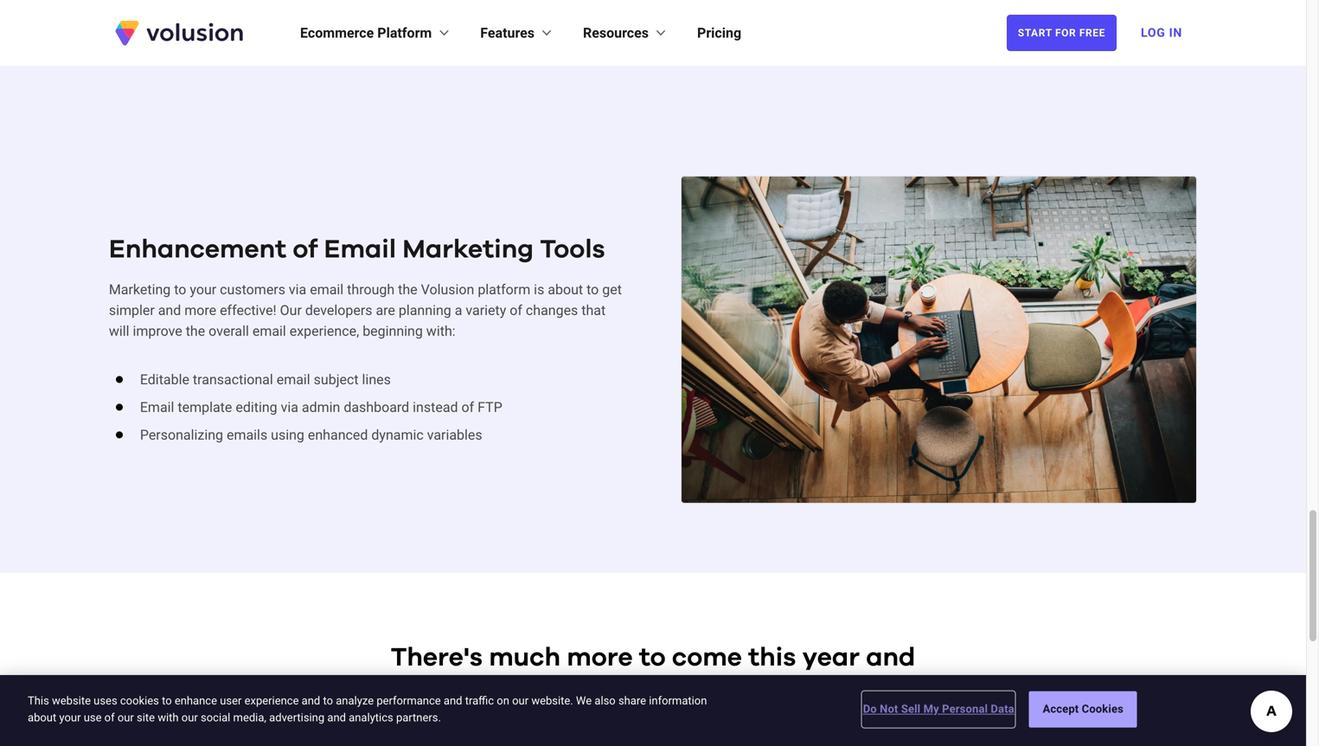 Task type: locate. For each thing, give the bounding box(es) containing it.
marketing up volusion
[[403, 237, 534, 263]]

1 horizontal spatial with
[[748, 707, 803, 733]]

log in
[[1142, 26, 1183, 40]]

0 vertical spatial more
[[185, 302, 216, 319]]

our
[[280, 302, 302, 319]]

0 horizontal spatial more
[[185, 302, 216, 319]]

we
[[576, 694, 592, 707]]

your
[[190, 281, 217, 298], [59, 711, 81, 724]]

about inside marketing to your customers via email through the volusion platform is about to get simpler and more effective! our developers are planning a variety of changes that will improve the overall email experience, beginning with:
[[548, 281, 583, 298]]

accept
[[1043, 702, 1079, 715]]

with inside 'this website uses cookies to enhance user experience and to analyze performance and traffic on our website. we also share information about your use of our site with our social media, advertising and analytics partners.'
[[158, 711, 179, 724]]

1 vertical spatial email
[[253, 323, 286, 339]]

to right cookies
[[162, 694, 172, 707]]

0 vertical spatial your
[[190, 281, 217, 298]]

platform
[[478, 281, 531, 298]]

of inside 'this website uses cookies to enhance user experience and to analyze performance and traffic on our website. we also share information about your use of our site with our social media, advertising and analytics partners.'
[[104, 711, 115, 724]]

with right site
[[158, 711, 179, 724]]

in
[[1170, 26, 1183, 40]]

email
[[324, 237, 396, 263], [140, 399, 174, 415]]

your down website
[[59, 711, 81, 724]]

0 horizontal spatial our
[[118, 711, 134, 724]]

marketing inside marketing to your customers via email through the volusion platform is about to get simpler and more effective! our developers are planning a variety of changes that will improve the overall email experience, beginning with:
[[109, 281, 171, 298]]

there's much more to come this year and beyond. on behalf of all of us at volusion, thank you for growing with us!
[[391, 645, 916, 733]]

the up planning
[[398, 281, 418, 298]]

this
[[749, 645, 797, 671]]

of left all
[[630, 676, 655, 702]]

our left site
[[118, 711, 134, 724]]

1 horizontal spatial our
[[182, 711, 198, 724]]

2 horizontal spatial our
[[512, 694, 529, 707]]

volusion,
[[799, 676, 913, 702]]

with inside there's much more to come this year and beyond. on behalf of all of us at volusion, thank you for growing with us!
[[748, 707, 803, 733]]

platform
[[378, 25, 432, 41]]

privacy alert dialog
[[0, 675, 1307, 746]]

there's
[[391, 645, 483, 671]]

enhance
[[175, 694, 217, 707]]

instead
[[413, 399, 458, 415]]

a
[[455, 302, 463, 319]]

0 horizontal spatial the
[[186, 323, 205, 339]]

0 vertical spatial the
[[398, 281, 418, 298]]

your inside 'this website uses cookies to enhance user experience and to analyze performance and traffic on our website. we also share information about your use of our site with our social media, advertising and analytics partners.'
[[59, 711, 81, 724]]

1 vertical spatial the
[[186, 323, 205, 339]]

1 vertical spatial email
[[140, 399, 174, 415]]

email down editable
[[140, 399, 174, 415]]

email up developers
[[310, 281, 344, 298]]

pricing
[[698, 25, 742, 41]]

improve
[[133, 323, 182, 339]]

share
[[619, 694, 647, 707]]

lines
[[362, 371, 391, 388]]

of down platform
[[510, 302, 523, 319]]

pricing link
[[698, 23, 742, 43]]

do
[[863, 702, 877, 715]]

simpler
[[109, 302, 155, 319]]

all
[[661, 676, 692, 702]]

use
[[84, 711, 102, 724]]

1 vertical spatial about
[[28, 711, 56, 724]]

is
[[534, 281, 545, 298]]

of right use
[[104, 711, 115, 724]]

personalizing
[[140, 427, 223, 443]]

0 horizontal spatial with
[[158, 711, 179, 724]]

and up improve
[[158, 302, 181, 319]]

and up advertising
[[302, 694, 320, 707]]

email
[[310, 281, 344, 298], [253, 323, 286, 339], [277, 371, 310, 388]]

accept cookies button
[[1030, 691, 1138, 727]]

subject
[[314, 371, 359, 388]]

resources button
[[583, 23, 670, 43]]

accept cookies
[[1043, 702, 1124, 715]]

overall
[[209, 323, 249, 339]]

beyond.
[[393, 676, 494, 702]]

0 vertical spatial via
[[289, 281, 307, 298]]

ftp
[[478, 399, 503, 415]]

to
[[174, 281, 186, 298], [587, 281, 599, 298], [639, 645, 666, 671], [162, 694, 172, 707], [323, 694, 333, 707]]

email down effective!
[[253, 323, 286, 339]]

to up all
[[639, 645, 666, 671]]

enhancement
[[109, 237, 287, 263]]

ecommerce platform button
[[300, 23, 453, 43]]

dynamic
[[372, 427, 424, 443]]

email up admin on the bottom of the page
[[277, 371, 310, 388]]

1 horizontal spatial marketing
[[403, 237, 534, 263]]

with down at
[[748, 707, 803, 733]]

1 vertical spatial more
[[567, 645, 633, 671]]

more up overall
[[185, 302, 216, 319]]

0 vertical spatial marketing
[[403, 237, 534, 263]]

developers
[[305, 302, 373, 319]]

with
[[748, 707, 803, 733], [158, 711, 179, 724]]

our
[[512, 694, 529, 707], [118, 711, 134, 724], [182, 711, 198, 724]]

us!
[[809, 707, 845, 733]]

do not sell my personal data button
[[863, 692, 1015, 726]]

0 horizontal spatial about
[[28, 711, 56, 724]]

variety
[[466, 302, 507, 319]]

marketing up simpler at the top left
[[109, 281, 171, 298]]

1 vertical spatial marketing
[[109, 281, 171, 298]]

ecommerce
[[300, 25, 374, 41]]

are
[[376, 302, 395, 319]]

your down enhancement
[[190, 281, 217, 298]]

our down enhance
[[182, 711, 198, 724]]

the left overall
[[186, 323, 205, 339]]

of up our
[[293, 237, 318, 263]]

uses
[[94, 694, 117, 707]]

1 horizontal spatial the
[[398, 281, 418, 298]]

your inside marketing to your customers via email through the volusion platform is about to get simpler and more effective! our developers are planning a variety of changes that will improve the overall email experience, beginning with:
[[190, 281, 217, 298]]

planning
[[399, 302, 452, 319]]

website
[[52, 694, 91, 707]]

0 vertical spatial email
[[324, 237, 396, 263]]

1 vertical spatial your
[[59, 711, 81, 724]]

via up our
[[289, 281, 307, 298]]

site
[[137, 711, 155, 724]]

via up using
[[281, 399, 299, 415]]

about down the this
[[28, 711, 56, 724]]

0 horizontal spatial marketing
[[109, 281, 171, 298]]

through
[[347, 281, 395, 298]]

our right the 'on'
[[512, 694, 529, 707]]

about
[[548, 281, 583, 298], [28, 711, 56, 724]]

the
[[398, 281, 418, 298], [186, 323, 205, 339]]

1 horizontal spatial more
[[567, 645, 633, 671]]

1 horizontal spatial about
[[548, 281, 583, 298]]

features
[[481, 25, 535, 41]]

1 horizontal spatial your
[[190, 281, 217, 298]]

of inside marketing to your customers via email through the volusion platform is about to get simpler and more effective! our developers are planning a variety of changes that will improve the overall email experience, beginning with:
[[510, 302, 523, 319]]

0 horizontal spatial your
[[59, 711, 81, 724]]

using
[[271, 427, 305, 443]]

0 vertical spatial about
[[548, 281, 583, 298]]

this website uses cookies to enhance user experience and to analyze performance and traffic on our website. we also share information about your use of our site with our social media, advertising and analytics partners.
[[28, 694, 707, 724]]

data
[[991, 702, 1015, 715]]

to inside there's much more to come this year and beyond. on behalf of all of us at volusion, thank you for growing with us!
[[639, 645, 666, 671]]

more up the 'behalf' at the left of page
[[567, 645, 633, 671]]

partners.
[[396, 711, 441, 724]]

template
[[178, 399, 232, 415]]

also
[[595, 694, 616, 707]]

email up through
[[324, 237, 396, 263]]

about up changes
[[548, 281, 583, 298]]

experience,
[[290, 323, 359, 339]]

and up volusion,
[[867, 645, 916, 671]]

more inside marketing to your customers via email through the volusion platform is about to get simpler and more effective! our developers are planning a variety of changes that will improve the overall email experience, beginning with:
[[185, 302, 216, 319]]



Task type: vqa. For each thing, say whether or not it's contained in the screenshot.
the topmost About
yes



Task type: describe. For each thing, give the bounding box(es) containing it.
on
[[500, 676, 536, 702]]

personal
[[943, 702, 988, 715]]

volusion
[[421, 281, 475, 298]]

get
[[603, 281, 622, 298]]

us
[[729, 676, 758, 702]]

editable
[[140, 371, 189, 388]]

resources
[[583, 25, 649, 41]]

sell
[[902, 702, 921, 715]]

thank
[[461, 707, 537, 733]]

enhancement of email marketing tools
[[109, 237, 605, 263]]

personalizing emails using enhanced dynamic variables
[[140, 427, 483, 443]]

start
[[1018, 27, 1053, 39]]

start for free link
[[1007, 15, 1117, 51]]

changes
[[526, 302, 578, 319]]

year
[[803, 645, 860, 671]]

you
[[543, 707, 589, 733]]

2 vertical spatial email
[[277, 371, 310, 388]]

transactional
[[193, 371, 273, 388]]

email template editing via admin dashboard instead of ftp
[[140, 399, 503, 415]]

via inside marketing to your customers via email through the volusion platform is about to get simpler and more effective! our developers are planning a variety of changes that will improve the overall email experience, beginning with:
[[289, 281, 307, 298]]

will
[[109, 323, 129, 339]]

user
[[220, 694, 242, 707]]

traffic
[[465, 694, 494, 707]]

my
[[924, 702, 940, 715]]

1 vertical spatial via
[[281, 399, 299, 415]]

social
[[201, 711, 230, 724]]

with:
[[426, 323, 456, 339]]

website.
[[532, 694, 574, 707]]

experience
[[245, 694, 299, 707]]

this
[[28, 694, 49, 707]]

and inside marketing to your customers via email through the volusion platform is about to get simpler and more effective! our developers are planning a variety of changes that will improve the overall email experience, beginning with:
[[158, 302, 181, 319]]

admin
[[302, 399, 340, 415]]

more inside there's much more to come this year and beyond. on behalf of all of us at volusion, thank you for growing with us!
[[567, 645, 633, 671]]

advertising
[[269, 711, 325, 724]]

behalf
[[543, 676, 624, 702]]

1 horizontal spatial email
[[324, 237, 396, 263]]

0 vertical spatial email
[[310, 281, 344, 298]]

dashboard
[[344, 399, 410, 415]]

to left analyze
[[323, 694, 333, 707]]

at
[[765, 676, 793, 702]]

editable transactional email subject lines
[[140, 371, 391, 388]]

effective!
[[220, 302, 277, 319]]

about inside 'this website uses cookies to enhance user experience and to analyze performance and traffic on our website. we also share information about your use of our site with our social media, advertising and analytics partners.'
[[28, 711, 56, 724]]

growing
[[638, 707, 741, 733]]

for
[[596, 707, 632, 733]]

start for free
[[1018, 27, 1106, 39]]

to left get
[[587, 281, 599, 298]]

information
[[649, 694, 707, 707]]

come
[[672, 645, 742, 671]]

cookies
[[1082, 702, 1124, 715]]

marketing to your customers via email through the volusion platform is about to get simpler and more effective! our developers are planning a variety of changes that will improve the overall email experience, beginning with:
[[109, 281, 622, 339]]

to down enhancement
[[174, 281, 186, 298]]

of left "ftp" on the bottom of page
[[462, 399, 474, 415]]

enhanced
[[308, 427, 368, 443]]

and down analyze
[[327, 711, 346, 724]]

and left traffic
[[444, 694, 463, 707]]

beginning
[[363, 323, 423, 339]]

emails
[[227, 427, 268, 443]]

media,
[[233, 711, 267, 724]]

analytics
[[349, 711, 394, 724]]

much
[[489, 645, 561, 671]]

features button
[[481, 23, 556, 43]]

do not sell my personal data
[[863, 702, 1015, 715]]

log
[[1142, 26, 1166, 40]]

and inside there's much more to come this year and beyond. on behalf of all of us at volusion, thank you for growing with us!
[[867, 645, 916, 671]]

customers
[[220, 281, 286, 298]]

ecommerce platform
[[300, 25, 432, 41]]

editing
[[236, 399, 277, 415]]

that
[[582, 302, 606, 319]]

for
[[1056, 27, 1077, 39]]

of down come in the right of the page
[[698, 676, 723, 702]]

log in link
[[1131, 14, 1193, 52]]

0 horizontal spatial email
[[140, 399, 174, 415]]

analyze
[[336, 694, 374, 707]]

performance
[[377, 694, 441, 707]]

tools
[[540, 237, 605, 263]]

not
[[880, 702, 899, 715]]

cookies
[[120, 694, 159, 707]]

free
[[1080, 27, 1106, 39]]



